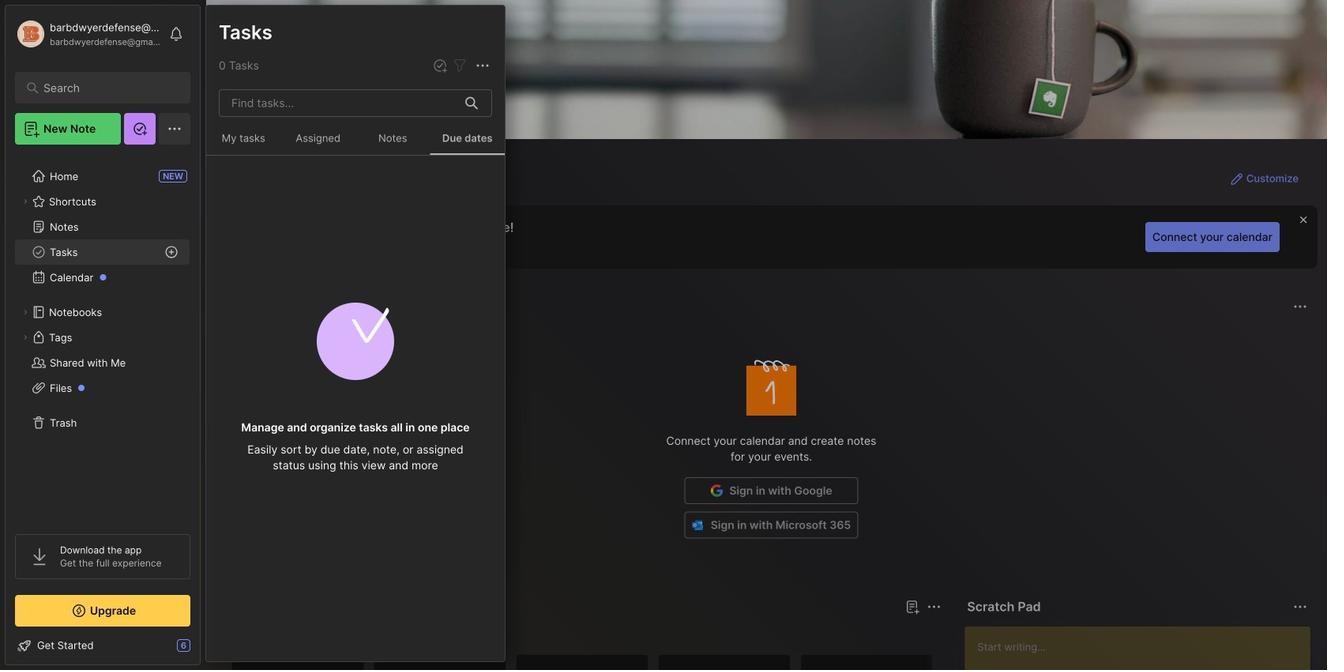 Task type: describe. For each thing, give the bounding box(es) containing it.
Filter tasks field
[[451, 56, 470, 75]]

more actions and view options image
[[473, 56, 492, 75]]

new task image
[[432, 58, 448, 74]]

click to collapse image
[[200, 641, 211, 660]]

none search field inside main element
[[43, 78, 170, 97]]

More actions and view options field
[[470, 56, 492, 75]]

filter tasks image
[[451, 56, 470, 75]]

Help and Learning task checklist field
[[6, 633, 200, 658]]

tree inside main element
[[6, 154, 200, 520]]

main element
[[0, 0, 206, 670]]

Find tasks… text field
[[222, 90, 456, 116]]



Task type: vqa. For each thing, say whether or not it's contained in the screenshot.
group within tree
no



Task type: locate. For each thing, give the bounding box(es) containing it.
row group
[[232, 654, 1085, 670]]

Start writing… text field
[[978, 627, 1311, 670]]

None search field
[[43, 78, 170, 97]]

expand notebooks image
[[21, 307, 30, 317]]

expand tags image
[[21, 333, 30, 342]]

Search text field
[[43, 81, 170, 96]]

Account field
[[15, 18, 161, 50]]

tab
[[235, 626, 281, 645]]

tree
[[6, 154, 200, 520]]



